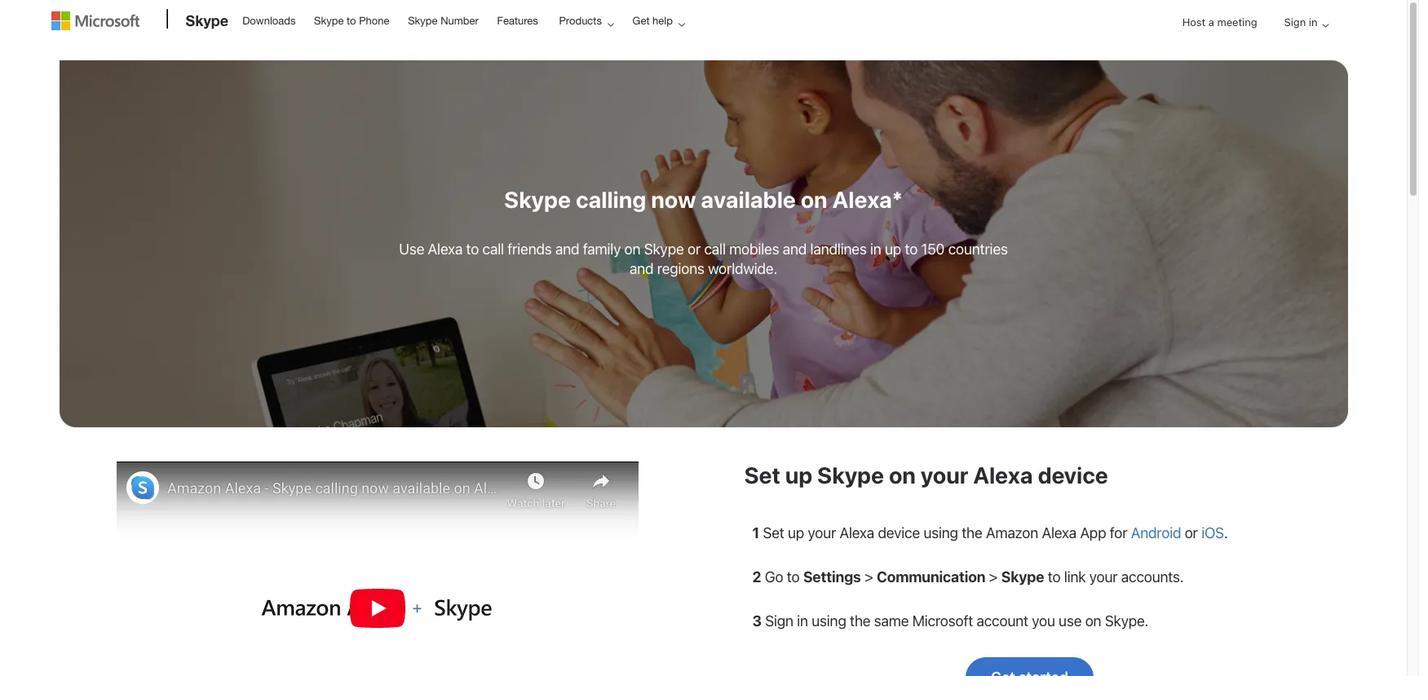 Task type: describe. For each thing, give the bounding box(es) containing it.
menu bar containing host a meeting
[[51, 2, 1356, 86]]

skype calling now available on alexa*
[[504, 186, 903, 213]]

products
[[559, 15, 602, 27]]

1 set up your alexa device using the amazon alexa app for android or ios .
[[753, 525, 1228, 542]]

2 call from the left
[[704, 241, 726, 258]]

settings
[[804, 569, 861, 586]]

ios link
[[1202, 525, 1225, 542]]

alexa left app
[[1042, 525, 1077, 542]]

1
[[753, 525, 760, 542]]

3 sign in using the same microsoft account you use on skype.
[[753, 613, 1149, 630]]

meeting
[[1218, 16, 1258, 29]]

regions
[[657, 260, 705, 277]]

skype link
[[177, 1, 234, 45]]

sign inside main content
[[766, 613, 794, 630]]

3
[[753, 613, 762, 630]]

alexa*
[[833, 186, 903, 213]]

use alexa to call friends and family on skype or call mobiles and landlines in up to 150 countries and regions worldwide.
[[399, 241, 1008, 277]]

0 vertical spatial your
[[921, 462, 969, 489]]

1 vertical spatial your
[[808, 525, 836, 542]]

number
[[441, 15, 479, 27]]

skype number link
[[401, 1, 486, 40]]

account
[[977, 613, 1029, 630]]

main content containing skype calling now available on alexa*
[[0, 52, 1407, 676]]

1 vertical spatial up
[[786, 462, 813, 489]]

0 vertical spatial using
[[924, 525, 959, 542]]

150
[[922, 241, 945, 258]]

1 vertical spatial the
[[850, 613, 871, 630]]

1 > from the left
[[865, 569, 874, 586]]

features
[[497, 15, 538, 27]]

skype inside "use alexa to call friends and family on skype or call mobiles and landlines in up to 150 countries and regions worldwide."
[[644, 241, 684, 258]]

1 vertical spatial device
[[878, 525, 920, 542]]

to left phone
[[347, 15, 356, 27]]

get
[[633, 15, 650, 27]]

host a meeting
[[1183, 16, 1258, 29]]

alexa inside "use alexa to call friends and family on skype or call mobiles and landlines in up to 150 countries and regions worldwide."
[[428, 241, 463, 258]]

or inside "use alexa to call friends and family on skype or call mobiles and landlines in up to 150 countries and regions worldwide."
[[688, 241, 701, 258]]

phone
[[359, 15, 390, 27]]

accounts.
[[1122, 569, 1184, 586]]

ios
[[1202, 525, 1225, 542]]

2 horizontal spatial and
[[783, 241, 807, 258]]

go
[[765, 569, 784, 586]]

host a meeting link
[[1170, 2, 1271, 44]]

landlines
[[811, 241, 867, 258]]

arrow down image
[[1316, 16, 1336, 35]]

android link
[[1131, 525, 1182, 542]]

on inside "use alexa to call friends and family on skype or call mobiles and landlines in up to 150 countries and regions worldwide."
[[625, 241, 641, 258]]

up inside "use alexa to call friends and family on skype or call mobiles and landlines in up to 150 countries and regions worldwide."
[[885, 241, 902, 258]]

sign in
[[1285, 16, 1318, 29]]



Task type: vqa. For each thing, say whether or not it's contained in the screenshot.
top your
yes



Task type: locate. For each thing, give the bounding box(es) containing it.
1 horizontal spatial call
[[704, 241, 726, 258]]

0 vertical spatial in
[[1309, 16, 1318, 29]]

products button
[[549, 1, 627, 41]]

set up the 1
[[745, 462, 781, 489]]

communication
[[877, 569, 986, 586]]

up
[[885, 241, 902, 258], [786, 462, 813, 489], [788, 525, 805, 542]]

1 vertical spatial or
[[1185, 525, 1198, 542]]

for
[[1110, 525, 1128, 542]]

using down settings
[[812, 613, 847, 630]]

sign
[[1285, 16, 1306, 29], [766, 613, 794, 630]]

0 horizontal spatial using
[[812, 613, 847, 630]]

1 horizontal spatial sign
[[1285, 16, 1306, 29]]

0 horizontal spatial or
[[688, 241, 701, 258]]

microsoft image
[[51, 11, 139, 30]]

main content
[[0, 52, 1407, 676]]

0 horizontal spatial sign
[[766, 613, 794, 630]]

use
[[1059, 613, 1082, 630]]

in inside "use alexa to call friends and family on skype or call mobiles and landlines in up to 150 countries and regions worldwide."
[[871, 241, 882, 258]]

1 horizontal spatial using
[[924, 525, 959, 542]]

1 horizontal spatial or
[[1185, 525, 1198, 542]]

in right landlines
[[871, 241, 882, 258]]

1 horizontal spatial your
[[921, 462, 969, 489]]

or
[[688, 241, 701, 258], [1185, 525, 1198, 542]]

2 vertical spatial up
[[788, 525, 805, 542]]

your right link
[[1090, 569, 1118, 586]]

sign inside sign in link
[[1285, 16, 1306, 29]]

a
[[1209, 16, 1215, 29]]

downloads link
[[235, 1, 303, 40]]

call up worldwide.
[[704, 241, 726, 258]]

available
[[701, 186, 796, 213]]

alexa right use at the top of page
[[428, 241, 463, 258]]

your
[[921, 462, 969, 489], [808, 525, 836, 542], [1090, 569, 1118, 586]]

call
[[483, 241, 504, 258], [704, 241, 726, 258]]

and right mobiles
[[783, 241, 807, 258]]

1 vertical spatial sign
[[766, 613, 794, 630]]

set right the 1
[[763, 525, 785, 542]]

set up skype on your alexa device
[[745, 462, 1109, 489]]

your up settings
[[808, 525, 836, 542]]

0 horizontal spatial in
[[797, 613, 808, 630]]

2 vertical spatial in
[[797, 613, 808, 630]]

sign in link
[[1272, 2, 1336, 44]]

to left friends
[[466, 241, 479, 258]]

android
[[1131, 525, 1182, 542]]

get help
[[633, 15, 673, 27]]

0 horizontal spatial the
[[850, 613, 871, 630]]

use
[[399, 241, 424, 258]]

app
[[1081, 525, 1107, 542]]

in
[[1309, 16, 1318, 29], [871, 241, 882, 258], [797, 613, 808, 630]]

in right the meeting
[[1309, 16, 1318, 29]]

> down 1 set up your alexa device using the amazon alexa app for android or ios .
[[989, 569, 998, 586]]

features link
[[490, 1, 546, 40]]

amazon
[[986, 525, 1039, 542]]

1 horizontal spatial device
[[1038, 462, 1109, 489]]

alexa
[[428, 241, 463, 258], [974, 462, 1033, 489], [840, 525, 875, 542], [1042, 525, 1077, 542]]

0 horizontal spatial device
[[878, 525, 920, 542]]

0 horizontal spatial >
[[865, 569, 874, 586]]

you
[[1032, 613, 1056, 630]]

.
[[1225, 525, 1228, 542]]

set
[[745, 462, 781, 489], [763, 525, 785, 542]]

to left link
[[1048, 569, 1061, 586]]

call left friends
[[483, 241, 504, 258]]

your up 1 set up your alexa device using the amazon alexa app for android or ios .
[[921, 462, 969, 489]]

and left family on the left
[[556, 241, 580, 258]]

link
[[1065, 569, 1086, 586]]

in right 3
[[797, 613, 808, 630]]

0 horizontal spatial and
[[556, 241, 580, 258]]

sign right 3
[[766, 613, 794, 630]]

sign left arrow down icon
[[1285, 16, 1306, 29]]

2
[[753, 569, 762, 586]]

1 horizontal spatial in
[[871, 241, 882, 258]]

host
[[1183, 16, 1206, 29]]

skype.
[[1105, 613, 1149, 630]]

the left 'amazon'
[[962, 525, 983, 542]]

help
[[653, 15, 673, 27]]

1 vertical spatial set
[[763, 525, 785, 542]]

2 > from the left
[[989, 569, 998, 586]]

downloads
[[242, 15, 296, 27]]

>
[[865, 569, 874, 586], [989, 569, 998, 586]]

the left same
[[850, 613, 871, 630]]

friends
[[508, 241, 552, 258]]

get help button
[[622, 1, 698, 41]]

device
[[1038, 462, 1109, 489], [878, 525, 920, 542]]

device up app
[[1038, 462, 1109, 489]]

skype number
[[408, 15, 479, 27]]

using
[[924, 525, 959, 542], [812, 613, 847, 630]]

2 go to settings > communication > skype to link your accounts.
[[753, 569, 1184, 586]]

2 vertical spatial your
[[1090, 569, 1118, 586]]

0 vertical spatial sign
[[1285, 16, 1306, 29]]

same
[[874, 613, 909, 630]]

1 vertical spatial in
[[871, 241, 882, 258]]

using up communication
[[924, 525, 959, 542]]

0 horizontal spatial call
[[483, 241, 504, 258]]

mobiles
[[729, 241, 779, 258]]

calling
[[576, 186, 646, 213]]

skype to phone
[[314, 15, 390, 27]]

skype to phone link
[[307, 1, 397, 40]]

menu bar
[[51, 2, 1356, 86]]

now
[[651, 186, 696, 213]]

1 horizontal spatial the
[[962, 525, 983, 542]]

0 vertical spatial set
[[745, 462, 781, 489]]

skype
[[186, 11, 229, 29], [314, 15, 344, 27], [408, 15, 438, 27], [504, 186, 571, 213], [644, 241, 684, 258], [818, 462, 885, 489], [1002, 569, 1045, 586]]

to left "150"
[[905, 241, 918, 258]]

0 vertical spatial the
[[962, 525, 983, 542]]

to right "go" at the right bottom
[[787, 569, 800, 586]]

to
[[347, 15, 356, 27], [466, 241, 479, 258], [905, 241, 918, 258], [787, 569, 800, 586], [1048, 569, 1061, 586]]

alexa up 'amazon'
[[974, 462, 1033, 489]]

worldwide.
[[708, 260, 778, 277]]

> right settings
[[865, 569, 874, 586]]

the
[[962, 525, 983, 542], [850, 613, 871, 630]]

alexa up settings
[[840, 525, 875, 542]]

or left "ios"
[[1185, 525, 1198, 542]]

0 horizontal spatial your
[[808, 525, 836, 542]]

1 horizontal spatial and
[[630, 260, 654, 277]]

2 horizontal spatial your
[[1090, 569, 1118, 586]]

0 vertical spatial up
[[885, 241, 902, 258]]

0 vertical spatial or
[[688, 241, 701, 258]]

2 horizontal spatial in
[[1309, 16, 1318, 29]]

0 vertical spatial device
[[1038, 462, 1109, 489]]

1 vertical spatial using
[[812, 613, 847, 630]]

or up regions at the top left of page
[[688, 241, 701, 258]]

and
[[556, 241, 580, 258], [783, 241, 807, 258], [630, 260, 654, 277]]

and left regions at the top left of page
[[630, 260, 654, 277]]

countries
[[949, 241, 1008, 258]]

microsoft
[[913, 613, 973, 630]]

device up communication
[[878, 525, 920, 542]]

on
[[801, 186, 828, 213], [625, 241, 641, 258], [889, 462, 916, 489], [1086, 613, 1102, 630]]

family
[[583, 241, 621, 258]]

1 call from the left
[[483, 241, 504, 258]]

1 horizontal spatial >
[[989, 569, 998, 586]]



